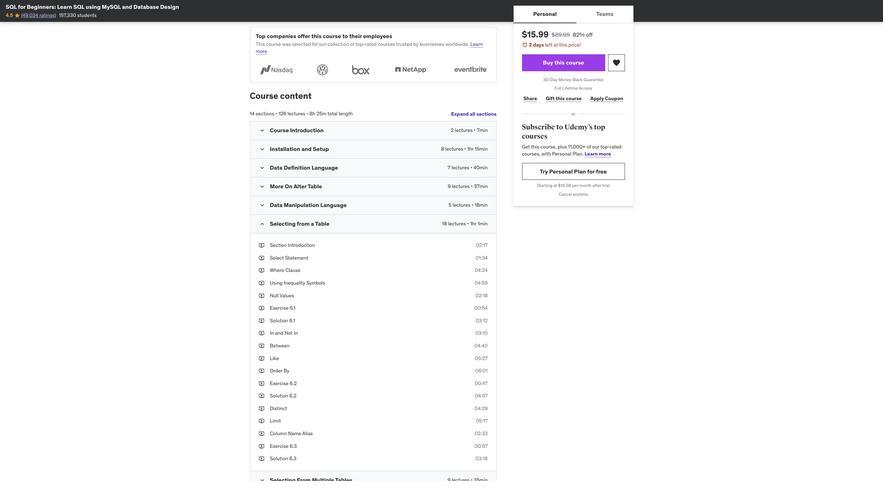 Task type: vqa. For each thing, say whether or not it's contained in the screenshot.
"courses" in Access a collection of top-rated courses curated for in-demand roles with a Personal Plan subscription.
no



Task type: locate. For each thing, give the bounding box(es) containing it.
0 horizontal spatial learn
[[57, 3, 72, 10]]

0 horizontal spatial our
[[319, 41, 327, 47]]

8 lectures • 1hr 15min
[[441, 146, 488, 152]]

offer
[[298, 32, 310, 40]]

solution up the distinct
[[270, 393, 288, 399]]

xsmall image for exercise 6.3
[[259, 443, 264, 450]]

2 horizontal spatial and
[[302, 145, 312, 152]]

xsmall image left limit
[[259, 418, 264, 425]]

and
[[122, 3, 132, 10], [302, 145, 312, 152], [275, 330, 284, 336]]

starting at $16.58 per month after trial cancel anytime
[[538, 183, 610, 197]]

1 vertical spatial table
[[315, 220, 330, 227]]

xsmall image left between
[[259, 343, 264, 349]]

7min
[[477, 127, 488, 133]]

lectures right 8
[[446, 146, 463, 152]]

6.3 down exercise 6.3
[[290, 456, 297, 462]]

distinct
[[270, 405, 287, 412]]

1 vertical spatial 1hr
[[470, 221, 477, 227]]

1 horizontal spatial 2
[[529, 42, 532, 48]]

for up (49,034
[[18, 3, 26, 10]]

at right left
[[554, 42, 558, 48]]

1 horizontal spatial learn
[[471, 41, 483, 47]]

learn for subscribe to udemy's top courses
[[585, 151, 598, 157]]

1 horizontal spatial learn more link
[[585, 151, 612, 157]]

1 horizontal spatial top-
[[601, 144, 610, 150]]

0 vertical spatial to
[[343, 32, 348, 40]]

4 xsmall image from the top
[[259, 343, 264, 349]]

personal button
[[514, 6, 577, 23]]

1 vertical spatial for
[[312, 41, 318, 47]]

data down more
[[270, 202, 283, 209]]

2 horizontal spatial learn
[[585, 151, 598, 157]]

05:27
[[475, 355, 488, 361]]

1 xsmall image from the top
[[259, 267, 264, 274]]

6.1 up not
[[290, 317, 295, 324]]

exercise down column
[[270, 443, 289, 449]]

expand all sections
[[451, 111, 497, 117]]

11,000+
[[569, 144, 586, 150]]

1 horizontal spatial more
[[599, 151, 612, 157]]

xsmall image left null
[[259, 292, 264, 299]]

7 xsmall image from the top
[[259, 368, 264, 375]]

limit
[[270, 418, 281, 424]]

for left free
[[588, 168, 595, 175]]

and right the mysql
[[122, 3, 132, 10]]

sections right 'all'
[[477, 111, 497, 117]]

trusted
[[396, 41, 412, 47]]

1 xsmall image from the top
[[259, 242, 264, 249]]

access
[[579, 86, 593, 91]]

xsmall image for exercise 6.2
[[259, 380, 264, 387]]

0 vertical spatial table
[[308, 183, 322, 190]]

personal up $16.58
[[550, 168, 573, 175]]

after
[[593, 183, 602, 188]]

using
[[270, 280, 283, 286]]

1 horizontal spatial to
[[557, 123, 564, 132]]

02:33
[[475, 430, 488, 437]]

exercise for exercise 6.3
[[270, 443, 289, 449]]

0 vertical spatial introduction
[[290, 127, 324, 134]]

top- down their on the left
[[356, 41, 365, 47]]

introduction down 14 sections • 126 lectures • 8h 25m total length
[[290, 127, 324, 134]]

• left 40min
[[471, 164, 473, 171]]

for down top companies offer this course to their employees
[[312, 41, 318, 47]]

personal down plus
[[553, 151, 572, 157]]

6.1 down values
[[290, 305, 296, 311]]

xsmall image left using
[[259, 280, 264, 287]]

6 xsmall image from the top
[[259, 355, 264, 362]]

lectures right 7
[[452, 164, 470, 171]]

lectures right 9
[[452, 183, 470, 190]]

day
[[551, 77, 558, 82]]

this inside get this course, plus 11,000+ of our top-rated courses, with personal plan.
[[532, 144, 540, 150]]

course up 14 at the top of the page
[[250, 90, 278, 101]]

04:57
[[475, 393, 488, 399]]

get
[[522, 144, 530, 150]]

0 horizontal spatial for
[[18, 3, 26, 10]]

0 vertical spatial 6.2
[[290, 380, 297, 387]]

this course was selected for our collection of top-rated courses trusted by businesses worldwide.
[[256, 41, 470, 47]]

5 small image from the top
[[259, 477, 266, 481]]

beginners:
[[27, 3, 56, 10]]

1 vertical spatial our
[[593, 144, 600, 150]]

small image
[[259, 146, 266, 153], [259, 164, 266, 172], [259, 183, 266, 190], [259, 221, 266, 228], [259, 477, 266, 481]]

3 exercise from the top
[[270, 443, 289, 449]]

with
[[542, 151, 551, 157]]

introduction up statement at left bottom
[[288, 242, 315, 248]]

expand
[[451, 111, 469, 117]]

• for installation and setup
[[465, 146, 466, 152]]

6.2
[[290, 380, 297, 387], [290, 393, 297, 399]]

0 vertical spatial data
[[270, 164, 283, 171]]

learn right worldwide.
[[471, 41, 483, 47]]

null
[[270, 292, 279, 299]]

1 solution from the top
[[270, 317, 288, 324]]

2 xsmall image from the top
[[259, 255, 264, 262]]

of down their on the left
[[350, 41, 355, 47]]

sections
[[256, 111, 275, 117], [477, 111, 497, 117]]

xsmall image left section
[[259, 242, 264, 249]]

0 horizontal spatial and
[[122, 3, 132, 10]]

of
[[350, 41, 355, 47], [587, 144, 591, 150]]

and left 'setup'
[[302, 145, 312, 152]]

4 small image from the top
[[259, 221, 266, 228]]

1 vertical spatial small image
[[259, 202, 266, 209]]

0 horizontal spatial sql
[[6, 3, 17, 10]]

xsmall image left like
[[259, 355, 264, 362]]

more down this
[[256, 48, 267, 54]]

lectures for data definition language
[[452, 164, 470, 171]]

• for data definition language
[[471, 164, 473, 171]]

this right buy
[[555, 59, 565, 66]]

learn more
[[256, 41, 483, 54], [585, 151, 612, 157]]

this for buy
[[555, 59, 565, 66]]

1 vertical spatial solution
[[270, 393, 288, 399]]

1 vertical spatial data
[[270, 202, 283, 209]]

sections inside dropdown button
[[477, 111, 497, 117]]

0 vertical spatial 1hr
[[468, 146, 474, 152]]

course
[[250, 90, 278, 101], [270, 127, 289, 134]]

nasdaq image
[[256, 63, 297, 77]]

xsmall image for exercise 6.1
[[259, 305, 264, 312]]

0 vertical spatial learn
[[57, 3, 72, 10]]

xsmall image left in and not in
[[259, 330, 264, 337]]

table
[[308, 183, 322, 190], [315, 220, 330, 227]]

1 horizontal spatial of
[[587, 144, 591, 150]]

top- down top
[[601, 144, 610, 150]]

learn more link up free
[[585, 151, 612, 157]]

6.2 up solution 6.2
[[290, 380, 297, 387]]

3 xsmall image from the top
[[259, 305, 264, 312]]

in right not
[[294, 330, 298, 336]]

1 horizontal spatial courses
[[522, 132, 548, 141]]

1 vertical spatial language
[[321, 202, 347, 209]]

02:18
[[476, 292, 488, 299]]

2
[[529, 42, 532, 48], [451, 127, 454, 133]]

1 vertical spatial exercise
[[270, 380, 289, 387]]

top- inside get this course, plus 11,000+ of our top-rated courses, with personal plan.
[[601, 144, 610, 150]]

xsmall image left exercise 6.3
[[259, 443, 264, 450]]

6.2 down exercise 6.2
[[290, 393, 297, 399]]

learn for top companies offer this course to their employees
[[471, 41, 483, 47]]

more up free
[[599, 151, 612, 157]]

learn more up free
[[585, 151, 612, 157]]

learn up 157,330
[[57, 3, 72, 10]]

this right 'gift'
[[556, 95, 565, 102]]

alias
[[303, 430, 313, 437]]

1 data from the top
[[270, 164, 283, 171]]

xsmall image left column
[[259, 430, 264, 437]]

1hr left the 1min
[[470, 221, 477, 227]]

by
[[284, 368, 290, 374]]

small image for selecting
[[259, 221, 266, 228]]

table right alter
[[308, 183, 322, 190]]

0 vertical spatial 6.3
[[290, 443, 297, 449]]

8 xsmall image from the top
[[259, 430, 264, 437]]

2 small image from the top
[[259, 202, 266, 209]]

personal inside get this course, plus 11,000+ of our top-rated courses, with personal plan.
[[553, 151, 572, 157]]

this up courses,
[[532, 144, 540, 150]]

0 horizontal spatial learn more link
[[256, 41, 483, 54]]

to left their on the left
[[343, 32, 348, 40]]

course down 126
[[270, 127, 289, 134]]

0 horizontal spatial learn more
[[256, 41, 483, 54]]

learn right plan.
[[585, 151, 598, 157]]

in up between
[[270, 330, 274, 336]]

content
[[280, 90, 312, 101]]

learn more down employees
[[256, 41, 483, 54]]

82%
[[573, 31, 585, 38]]

course,
[[541, 144, 557, 150]]

0 vertical spatial solution
[[270, 317, 288, 324]]

xsmall image left where
[[259, 267, 264, 274]]

xsmall image left exercise 6.2
[[259, 380, 264, 387]]

and for in and not in
[[275, 330, 284, 336]]

small image for more
[[259, 183, 266, 190]]

(49,034
[[21, 12, 38, 18]]

course up back
[[566, 59, 585, 66]]

6.3 for exercise 6.3
[[290, 443, 297, 449]]

1 horizontal spatial our
[[593, 144, 600, 150]]

1 vertical spatial courses
[[522, 132, 548, 141]]

1 small image from the top
[[259, 127, 266, 134]]

sections right 14 at the top of the page
[[256, 111, 275, 117]]

xsmall image left 'solution 6.3'
[[259, 456, 264, 462]]

and left not
[[275, 330, 284, 336]]

1 vertical spatial top-
[[601, 144, 610, 150]]

2 horizontal spatial for
[[588, 168, 595, 175]]

sql for beginners: learn sql using mysql and database design
[[6, 3, 179, 10]]

language right manipulation
[[321, 202, 347, 209]]

for
[[18, 3, 26, 10], [312, 41, 318, 47], [588, 168, 595, 175]]

lectures for more on alter table
[[452, 183, 470, 190]]

0 vertical spatial learn more link
[[256, 41, 483, 54]]

2 vertical spatial and
[[275, 330, 284, 336]]

small image for course
[[259, 127, 266, 134]]

data manipulation language
[[270, 202, 347, 209]]

0 horizontal spatial 2
[[451, 127, 454, 133]]

1 vertical spatial learn more
[[585, 151, 612, 157]]

more for top companies offer this course to their employees
[[256, 48, 267, 54]]

1 in from the left
[[270, 330, 274, 336]]

xsmall image for distinct
[[259, 405, 264, 412]]

• left 126
[[276, 111, 278, 117]]

sql up 4.5
[[6, 3, 17, 10]]

• left 15min
[[465, 146, 466, 152]]

1 small image from the top
[[259, 146, 266, 153]]

to left udemy's
[[557, 123, 564, 132]]

2 vertical spatial solution
[[270, 456, 288, 462]]

0 horizontal spatial to
[[343, 32, 348, 40]]

buy
[[543, 59, 554, 66]]

1 vertical spatial 6.1
[[290, 317, 295, 324]]

0 horizontal spatial in
[[270, 330, 274, 336]]

name
[[288, 430, 301, 437]]

3 xsmall image from the top
[[259, 280, 264, 287]]

this for gift
[[556, 95, 565, 102]]

0 horizontal spatial top-
[[356, 41, 365, 47]]

9 xsmall image from the top
[[259, 443, 264, 450]]

course inside buy this course button
[[566, 59, 585, 66]]

share
[[524, 95, 538, 102]]

language for data manipulation language
[[321, 202, 347, 209]]

days
[[533, 42, 544, 48]]

0 vertical spatial and
[[122, 3, 132, 10]]

9 xsmall image from the top
[[259, 456, 264, 462]]

03:10
[[476, 330, 488, 336]]

course for course content
[[250, 90, 278, 101]]

0 horizontal spatial of
[[350, 41, 355, 47]]

8 xsmall image from the top
[[259, 380, 264, 387]]

0 vertical spatial at
[[554, 42, 558, 48]]

table right a
[[315, 220, 330, 227]]

0 vertical spatial exercise
[[270, 305, 289, 311]]

2 vertical spatial exercise
[[270, 443, 289, 449]]

language for data definition language
[[312, 164, 338, 171]]

2 sections from the left
[[477, 111, 497, 117]]

manipulation
[[284, 202, 319, 209]]

1 vertical spatial 6.3
[[290, 456, 297, 462]]

top-
[[356, 41, 365, 47], [601, 144, 610, 150]]

solution 6.3
[[270, 456, 297, 462]]

xsmall image left exercise 6.1
[[259, 305, 264, 312]]

lectures right 5
[[453, 202, 471, 208]]

1 vertical spatial rated
[[610, 144, 622, 150]]

subscribe
[[522, 123, 555, 132]]

6.2 for solution 6.2
[[290, 393, 297, 399]]

5 xsmall image from the top
[[259, 330, 264, 337]]

• left 7min
[[474, 127, 476, 133]]

0 horizontal spatial sections
[[256, 111, 275, 117]]

1 vertical spatial course
[[270, 127, 289, 134]]

xsmall image for like
[[259, 355, 264, 362]]

small image
[[259, 127, 266, 134], [259, 202, 266, 209]]

learn more link for subscribe to udemy's top courses
[[585, 151, 612, 157]]

1 vertical spatial personal
[[553, 151, 572, 157]]

2 for 2 lectures • 7min
[[451, 127, 454, 133]]

xsmall image
[[259, 267, 264, 274], [259, 292, 264, 299], [259, 305, 264, 312], [259, 343, 264, 349], [259, 393, 264, 400], [259, 405, 264, 412], [259, 418, 264, 425], [259, 430, 264, 437], [259, 443, 264, 450]]

sql
[[6, 3, 17, 10], [73, 3, 85, 10]]

tab list
[[514, 6, 634, 23]]

our down top companies offer this course to their employees
[[319, 41, 327, 47]]

gift this course link
[[545, 91, 584, 106]]

personal up $15.99
[[534, 10, 557, 17]]

1 horizontal spatial rated
[[610, 144, 622, 150]]

1 horizontal spatial sql
[[73, 3, 85, 10]]

• left 18min
[[472, 202, 474, 208]]

5 xsmall image from the top
[[259, 393, 264, 400]]

xsmall image for section introduction
[[259, 242, 264, 249]]

our inside get this course, plus 11,000+ of our top-rated courses, with personal plan.
[[593, 144, 600, 150]]

0 vertical spatial more
[[256, 48, 267, 54]]

definition
[[284, 164, 311, 171]]

1 vertical spatial more
[[599, 151, 612, 157]]

learn inside learn more
[[471, 41, 483, 47]]

04:59
[[475, 280, 488, 286]]

1 vertical spatial and
[[302, 145, 312, 152]]

0 vertical spatial 2
[[529, 42, 532, 48]]

learn more link for top companies offer this course to their employees
[[256, 41, 483, 54]]

1 vertical spatial learn more link
[[585, 151, 612, 157]]

more inside learn more
[[256, 48, 267, 54]]

inequality
[[284, 280, 305, 286]]

1 vertical spatial 6.2
[[290, 393, 297, 399]]

2 down the expand
[[451, 127, 454, 133]]

alter
[[294, 183, 307, 190]]

1 vertical spatial learn
[[471, 41, 483, 47]]

2 data from the top
[[270, 202, 283, 209]]

1 exercise from the top
[[270, 305, 289, 311]]

01:34
[[476, 255, 488, 261]]

xsmall image
[[259, 242, 264, 249], [259, 255, 264, 262], [259, 280, 264, 287], [259, 317, 264, 324], [259, 330, 264, 337], [259, 355, 264, 362], [259, 368, 264, 375], [259, 380, 264, 387], [259, 456, 264, 462]]

language
[[312, 164, 338, 171], [321, 202, 347, 209]]

xsmall image left solution 6.2
[[259, 393, 264, 400]]

xsmall image for in and not in
[[259, 330, 264, 337]]

at left $16.58
[[554, 183, 558, 188]]

05:17
[[476, 418, 488, 424]]

3 small image from the top
[[259, 183, 266, 190]]

2 small image from the top
[[259, 164, 266, 172]]

section
[[270, 242, 287, 248]]

xsmall image for using inequality symbols
[[259, 280, 264, 287]]

xsmall image left solution 6.1
[[259, 317, 264, 324]]

6.3 down name
[[290, 443, 297, 449]]

data up more
[[270, 164, 283, 171]]

clause
[[286, 267, 301, 274]]

4 xsmall image from the top
[[259, 317, 264, 324]]

exercise 6.2
[[270, 380, 297, 387]]

xsmall image for between
[[259, 343, 264, 349]]

2 right alarm 'icon'
[[529, 42, 532, 48]]

solution
[[270, 317, 288, 324], [270, 393, 288, 399], [270, 456, 288, 462]]

0 horizontal spatial rated
[[365, 41, 377, 47]]

0 horizontal spatial more
[[256, 48, 267, 54]]

• left 37min
[[471, 183, 473, 190]]

1 vertical spatial 2
[[451, 127, 454, 133]]

6.3
[[290, 443, 297, 449], [290, 456, 297, 462]]

1hr
[[468, 146, 474, 152], [470, 221, 477, 227]]

data for data definition language
[[270, 164, 283, 171]]

at
[[554, 42, 558, 48], [554, 183, 558, 188]]

off
[[587, 31, 593, 38]]

1 horizontal spatial sections
[[477, 111, 497, 117]]

language down 'setup'
[[312, 164, 338, 171]]

2 vertical spatial learn
[[585, 151, 598, 157]]

1 sections from the left
[[256, 111, 275, 117]]

00:57
[[475, 443, 488, 449]]

2 xsmall image from the top
[[259, 292, 264, 299]]

lectures for course introduction
[[455, 127, 473, 133]]

xsmall image left the distinct
[[259, 405, 264, 412]]

2 days left at this price!
[[529, 42, 581, 48]]

00:54
[[475, 305, 488, 311]]

8
[[441, 146, 444, 152]]

lectures
[[288, 111, 306, 117], [455, 127, 473, 133], [446, 146, 463, 152], [452, 164, 470, 171], [452, 183, 470, 190], [453, 202, 471, 208], [448, 221, 466, 227]]

2 solution from the top
[[270, 393, 288, 399]]

1 horizontal spatial in
[[294, 330, 298, 336]]

0 vertical spatial personal
[[534, 10, 557, 17]]

7 xsmall image from the top
[[259, 418, 264, 425]]

exercise down order by
[[270, 380, 289, 387]]

6.3 for solution 6.3
[[290, 456, 297, 462]]

courses down employees
[[378, 41, 395, 47]]

3 solution from the top
[[270, 456, 288, 462]]

1 vertical spatial introduction
[[288, 242, 315, 248]]

exercise down 'null values'
[[270, 305, 289, 311]]

sql up 157,330 students
[[73, 3, 85, 10]]

order
[[270, 368, 283, 374]]

0 vertical spatial 6.1
[[290, 305, 296, 311]]

1 vertical spatial at
[[554, 183, 558, 188]]

6 xsmall image from the top
[[259, 405, 264, 412]]

solution down exercise 6.3
[[270, 456, 288, 462]]

volkswagen image
[[315, 63, 331, 77]]

0 vertical spatial course
[[250, 90, 278, 101]]

solution down exercise 6.1
[[270, 317, 288, 324]]

this inside button
[[555, 59, 565, 66]]

exercise for exercise 6.1
[[270, 305, 289, 311]]

0 vertical spatial language
[[312, 164, 338, 171]]

was
[[282, 41, 291, 47]]

1 vertical spatial to
[[557, 123, 564, 132]]

1 horizontal spatial and
[[275, 330, 284, 336]]

our right 11,000+
[[593, 144, 600, 150]]

2 exercise from the top
[[270, 380, 289, 387]]

xsmall image left order on the bottom
[[259, 368, 264, 375]]

1 vertical spatial of
[[587, 144, 591, 150]]

exercise 6.1
[[270, 305, 296, 311]]

0 vertical spatial small image
[[259, 127, 266, 134]]

courses down subscribe
[[522, 132, 548, 141]]

0 vertical spatial courses
[[378, 41, 395, 47]]

lectures right 18
[[448, 221, 466, 227]]

0 vertical spatial top-
[[356, 41, 365, 47]]

03:12
[[476, 317, 488, 324]]

of right 11,000+
[[587, 144, 591, 150]]

0 vertical spatial learn more
[[256, 41, 483, 54]]

1hr left 15min
[[468, 146, 474, 152]]

1 horizontal spatial for
[[312, 41, 318, 47]]

xsmall image left select
[[259, 255, 264, 262]]

0 vertical spatial our
[[319, 41, 327, 47]]

1 horizontal spatial learn more
[[585, 151, 612, 157]]

more on alter table
[[270, 183, 322, 190]]



Task type: describe. For each thing, give the bounding box(es) containing it.
where
[[270, 267, 284, 274]]

14
[[250, 111, 255, 117]]

lectures right 126
[[288, 111, 306, 117]]

exercise for exercise 6.2
[[270, 380, 289, 387]]

introduction for course introduction
[[290, 127, 324, 134]]

1hr for installation and setup
[[468, 146, 474, 152]]

at inside starting at $16.58 per month after trial cancel anytime
[[554, 183, 558, 188]]

of inside get this course, plus 11,000+ of our top-rated courses, with personal plan.
[[587, 144, 591, 150]]

157,330 students
[[59, 12, 97, 18]]

04:24
[[475, 267, 488, 274]]

this for get
[[532, 144, 540, 150]]

order by
[[270, 368, 290, 374]]

• for course introduction
[[474, 127, 476, 133]]

free
[[597, 168, 607, 175]]

$15.99 $89.99 82% off
[[522, 29, 593, 40]]

xsmall image for solution 6.3
[[259, 456, 264, 462]]

data for data manipulation language
[[270, 202, 283, 209]]

9
[[448, 183, 451, 190]]

small image for data
[[259, 202, 266, 209]]

rated inside get this course, plus 11,000+ of our top-rated courses, with personal plan.
[[610, 144, 622, 150]]

0 horizontal spatial courses
[[378, 41, 395, 47]]

udemy's
[[565, 123, 593, 132]]

37min
[[474, 183, 488, 190]]

06:01
[[476, 368, 488, 374]]

and for installation and setup
[[302, 145, 312, 152]]

course inside 'gift this course' link
[[566, 95, 582, 102]]

xsmall image for select statement
[[259, 255, 264, 262]]

netapp image
[[391, 63, 432, 77]]

2 for 2 days left at this price!
[[529, 42, 532, 48]]

tab list containing personal
[[514, 6, 634, 23]]

selected
[[292, 41, 311, 47]]

on
[[285, 183, 293, 190]]

xsmall image for where clause
[[259, 267, 264, 274]]

personal inside button
[[534, 10, 557, 17]]

2 sql from the left
[[73, 3, 85, 10]]

plan.
[[573, 151, 584, 157]]

a
[[311, 220, 314, 227]]

selecting from a table
[[270, 220, 330, 227]]

design
[[160, 3, 179, 10]]

xsmall image for order by
[[259, 368, 264, 375]]

lectures for selecting from a table
[[448, 221, 466, 227]]

all
[[470, 111, 476, 117]]

teams
[[597, 10, 614, 17]]

more for subscribe to udemy's top courses
[[599, 151, 612, 157]]

$15.99
[[522, 29, 549, 40]]

18 lectures • 1hr 1min
[[442, 221, 488, 227]]

per
[[573, 183, 579, 188]]

157,330
[[59, 12, 76, 18]]

course introduction
[[270, 127, 324, 134]]

students
[[77, 12, 97, 18]]

• for data manipulation language
[[472, 202, 474, 208]]

0 vertical spatial rated
[[365, 41, 377, 47]]

00:47
[[475, 380, 488, 387]]

solution for solution 6.2
[[270, 393, 288, 399]]

learn more for subscribe to udemy's top courses
[[585, 151, 612, 157]]

money-
[[559, 77, 573, 82]]

alarm image
[[522, 42, 528, 48]]

xsmall image for null values
[[259, 292, 264, 299]]

• for more on alter table
[[471, 183, 473, 190]]

14 sections • 126 lectures • 8h 25m total length
[[250, 111, 353, 117]]

courses inside subscribe to udemy's top courses
[[522, 132, 548, 141]]

to inside subscribe to udemy's top courses
[[557, 123, 564, 132]]

course for course introduction
[[270, 127, 289, 134]]

worldwide.
[[446, 41, 470, 47]]

values
[[280, 292, 294, 299]]

2 in from the left
[[294, 330, 298, 336]]

0 vertical spatial of
[[350, 41, 355, 47]]

companies
[[267, 32, 296, 40]]

column
[[270, 430, 287, 437]]

introduction for section introduction
[[288, 242, 315, 248]]

ratings)
[[39, 12, 56, 18]]

plan
[[575, 168, 586, 175]]

more
[[270, 183, 284, 190]]

7 lectures • 40min
[[448, 164, 488, 171]]

share button
[[522, 91, 539, 106]]

not
[[285, 330, 293, 336]]

table for more on alter table
[[308, 183, 322, 190]]

02:17
[[476, 242, 488, 248]]

left
[[546, 42, 553, 48]]

select statement
[[270, 255, 309, 261]]

teams button
[[577, 6, 634, 23]]

starting
[[538, 183, 553, 188]]

column name alias
[[270, 430, 313, 437]]

small image for data
[[259, 164, 266, 172]]

learn more for top companies offer this course to their employees
[[256, 41, 483, 54]]

from
[[297, 220, 310, 227]]

month
[[580, 183, 592, 188]]

trial
[[603, 183, 610, 188]]

xsmall image for solution 6.1
[[259, 317, 264, 324]]

using
[[86, 3, 101, 10]]

try
[[540, 168, 548, 175]]

full
[[555, 86, 562, 91]]

solution 6.1
[[270, 317, 295, 324]]

$89.99
[[552, 31, 570, 38]]

course down companies
[[266, 41, 281, 47]]

database
[[134, 3, 159, 10]]

• left 8h 25m
[[307, 111, 309, 117]]

1hr for selecting from a table
[[470, 221, 477, 227]]

xsmall image for solution 6.2
[[259, 393, 264, 400]]

try personal plan for free link
[[522, 163, 625, 180]]

1min
[[478, 221, 488, 227]]

5 lectures • 18min
[[449, 202, 488, 208]]

installation and setup
[[270, 145, 329, 152]]

1 sql from the left
[[6, 3, 17, 10]]

7
[[448, 164, 451, 171]]

small image for installation
[[259, 146, 266, 153]]

xsmall image for column name alias
[[259, 430, 264, 437]]

by
[[414, 41, 419, 47]]

top
[[594, 123, 606, 132]]

like
[[270, 355, 279, 361]]

solution 6.2
[[270, 393, 297, 399]]

solution for solution 6.1
[[270, 317, 288, 324]]

• for selecting from a table
[[467, 221, 469, 227]]

box image
[[349, 63, 373, 77]]

course up collection
[[323, 32, 341, 40]]

data definition language
[[270, 164, 338, 171]]

lectures for data manipulation language
[[453, 202, 471, 208]]

get this course, plus 11,000+ of our top-rated courses, with personal plan.
[[522, 144, 622, 157]]

this right offer
[[312, 32, 322, 40]]

wishlist image
[[613, 58, 621, 67]]

2 vertical spatial personal
[[550, 168, 573, 175]]

buy this course button
[[522, 54, 606, 71]]

03:18
[[476, 456, 488, 462]]

exercise 6.3
[[270, 443, 297, 449]]

in and not in
[[270, 330, 298, 336]]

top
[[256, 32, 266, 40]]

eventbrite image
[[450, 63, 491, 77]]

5
[[449, 202, 452, 208]]

xsmall image for limit
[[259, 418, 264, 425]]

solution for solution 6.3
[[270, 456, 288, 462]]

apply
[[591, 95, 604, 102]]

this down $89.99
[[560, 42, 568, 48]]

lectures for installation and setup
[[446, 146, 463, 152]]

6.1 for solution 6.1
[[290, 317, 295, 324]]

symbols
[[307, 280, 325, 286]]

0 vertical spatial for
[[18, 3, 26, 10]]

04:40
[[475, 343, 488, 349]]

their
[[350, 32, 362, 40]]

table for selecting from a table
[[315, 220, 330, 227]]

18min
[[475, 202, 488, 208]]

2 vertical spatial for
[[588, 168, 595, 175]]

6.2 for exercise 6.2
[[290, 380, 297, 387]]

gift
[[546, 95, 555, 102]]

6.1 for exercise 6.1
[[290, 305, 296, 311]]

course content
[[250, 90, 312, 101]]

setup
[[313, 145, 329, 152]]



